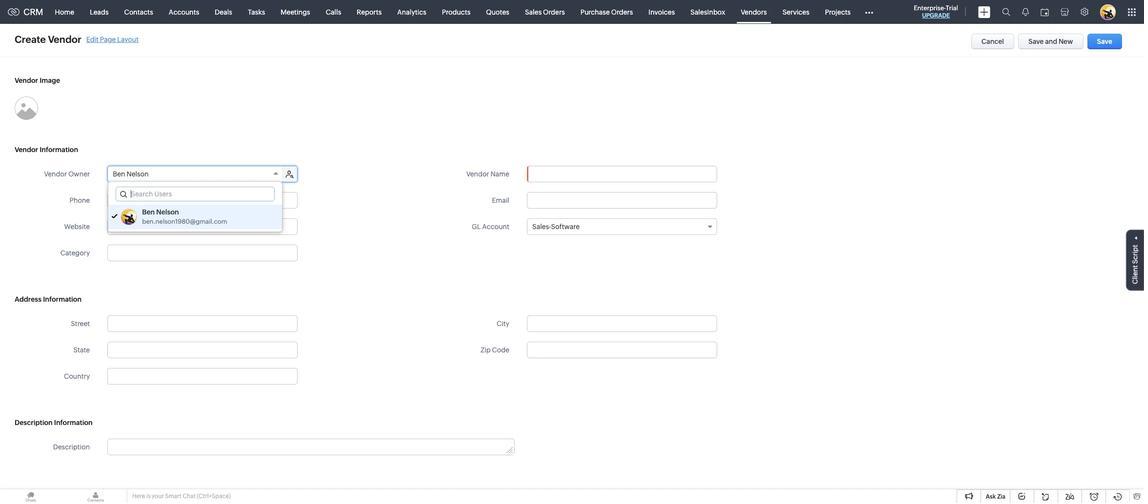 Task type: describe. For each thing, give the bounding box(es) containing it.
your
[[152, 493, 164, 500]]

state
[[73, 347, 90, 354]]

create vendor edit page layout
[[15, 34, 139, 45]]

address information
[[15, 296, 82, 304]]

name
[[491, 170, 510, 178]]

Ben Nelson field
[[108, 166, 283, 182]]

cancel
[[982, 38, 1005, 45]]

vendor for vendor owner
[[44, 170, 67, 178]]

tasks
[[248, 8, 265, 16]]

create
[[15, 34, 46, 45]]

chat
[[183, 493, 196, 500]]

here
[[132, 493, 145, 500]]

smart
[[165, 493, 182, 500]]

calls
[[326, 8, 341, 16]]

signals element
[[1017, 0, 1035, 24]]

meetings link
[[273, 0, 318, 24]]

analytics
[[397, 8, 427, 16]]

nelson for ben nelson ben.nelson1980@gmail.com
[[156, 208, 179, 216]]

vendor for vendor image
[[15, 77, 38, 84]]

orders for sales orders
[[543, 8, 565, 16]]

crm link
[[8, 7, 43, 17]]

salesinbox
[[691, 8, 726, 16]]

chats image
[[0, 490, 62, 504]]

email
[[492, 197, 510, 205]]

accounts link
[[161, 0, 207, 24]]

ben nelson list box
[[108, 203, 282, 232]]

create menu image
[[979, 6, 991, 18]]

sales
[[525, 8, 542, 16]]

vendor down home
[[48, 34, 82, 45]]

sales-
[[533, 223, 551, 231]]

calls link
[[318, 0, 349, 24]]

purchase orders
[[581, 8, 633, 16]]

home link
[[47, 0, 82, 24]]

code
[[492, 347, 510, 354]]

here is your smart chat (ctrl+space)
[[132, 493, 231, 500]]

Other Modules field
[[859, 4, 880, 20]]

owner
[[68, 170, 90, 178]]

home
[[55, 8, 74, 16]]

vendors
[[741, 8, 767, 16]]

ben.nelson1980@gmail.com
[[142, 218, 227, 226]]

salesinbox link
[[683, 0, 733, 24]]

category
[[60, 249, 90, 257]]

orders for purchase orders
[[611, 8, 633, 16]]

ben for ben nelson ben.nelson1980@gmail.com
[[142, 208, 155, 216]]

analytics link
[[390, 0, 434, 24]]

page
[[100, 35, 116, 43]]

accounts
[[169, 8, 199, 16]]

leads
[[90, 8, 109, 16]]

gl
[[472, 223, 481, 231]]

save button
[[1088, 34, 1123, 49]]

ben nelson
[[113, 170, 149, 178]]

image
[[40, 77, 60, 84]]

city
[[497, 320, 510, 328]]

description for description information
[[15, 419, 53, 427]]

save and new button
[[1019, 34, 1084, 49]]

vendor for vendor name
[[467, 170, 489, 178]]

vendor information
[[15, 146, 78, 154]]

projects link
[[818, 0, 859, 24]]

sales-software
[[533, 223, 580, 231]]

invoices
[[649, 8, 675, 16]]

reports
[[357, 8, 382, 16]]

image image
[[15, 97, 38, 120]]

deals
[[215, 8, 232, 16]]

signals image
[[1023, 8, 1029, 16]]

crm
[[23, 7, 43, 17]]

cancel button
[[972, 34, 1015, 49]]

profile image
[[1101, 4, 1116, 20]]

street
[[71, 320, 90, 328]]

and
[[1046, 38, 1058, 45]]

phone
[[70, 197, 90, 205]]

client script
[[1132, 245, 1140, 284]]

create menu element
[[973, 0, 997, 24]]

2 vertical spatial information
[[54, 419, 93, 427]]



Task type: locate. For each thing, give the bounding box(es) containing it.
reports link
[[349, 0, 390, 24]]

information up street
[[43, 296, 82, 304]]

None text field
[[527, 192, 718, 209], [108, 316, 298, 332], [527, 316, 718, 332], [108, 342, 298, 359], [108, 369, 297, 385], [527, 192, 718, 209], [108, 316, 298, 332], [527, 316, 718, 332], [108, 342, 298, 359], [108, 369, 297, 385]]

vendor down image
[[15, 146, 38, 154]]

sales orders
[[525, 8, 565, 16]]

search image
[[1003, 8, 1011, 16]]

0 vertical spatial description
[[15, 419, 53, 427]]

2 orders from the left
[[611, 8, 633, 16]]

enterprise-
[[914, 4, 946, 12]]

purchase
[[581, 8, 610, 16]]

ben nelson ben.nelson1980@gmail.com
[[142, 208, 227, 226]]

Sales-Software field
[[527, 219, 718, 235]]

1 vertical spatial nelson
[[156, 208, 179, 216]]

upgrade
[[923, 12, 950, 19]]

0 horizontal spatial save
[[1029, 38, 1044, 45]]

vendors link
[[733, 0, 775, 24]]

ben right owner
[[113, 170, 125, 178]]

information
[[40, 146, 78, 154], [43, 296, 82, 304], [54, 419, 93, 427]]

0 vertical spatial information
[[40, 146, 78, 154]]

1 horizontal spatial ben
[[142, 208, 155, 216]]

1 orders from the left
[[543, 8, 565, 16]]

sales orders link
[[517, 0, 573, 24]]

vendor left image
[[15, 77, 38, 84]]

ben inside field
[[113, 170, 125, 178]]

1 vertical spatial information
[[43, 296, 82, 304]]

save for save
[[1098, 38, 1113, 45]]

ben for ben nelson
[[113, 170, 125, 178]]

edit
[[86, 35, 99, 43]]

0 horizontal spatial orders
[[543, 8, 565, 16]]

save left and
[[1029, 38, 1044, 45]]

ben nelson option
[[108, 205, 282, 229]]

website
[[64, 223, 90, 231]]

vendor left owner
[[44, 170, 67, 178]]

invoices link
[[641, 0, 683, 24]]

description for description
[[53, 444, 90, 452]]

information down country
[[54, 419, 93, 427]]

contacts
[[124, 8, 153, 16]]

vendor owner
[[44, 170, 90, 178]]

ask zia
[[986, 494, 1006, 501]]

vendor for vendor information
[[15, 146, 38, 154]]

zip code
[[481, 347, 510, 354]]

script
[[1132, 245, 1140, 264]]

zip
[[481, 347, 491, 354]]

information for vendor owner
[[40, 146, 78, 154]]

deals link
[[207, 0, 240, 24]]

nelson
[[127, 170, 149, 178], [156, 208, 179, 216]]

2 save from the left
[[1098, 38, 1113, 45]]

1 vertical spatial ben
[[142, 208, 155, 216]]

ben
[[113, 170, 125, 178], [142, 208, 155, 216]]

country
[[64, 373, 90, 381]]

services
[[783, 8, 810, 16]]

1 horizontal spatial nelson
[[156, 208, 179, 216]]

contacts link
[[116, 0, 161, 24]]

1 horizontal spatial orders
[[611, 8, 633, 16]]

1 vertical spatial description
[[53, 444, 90, 452]]

is
[[146, 493, 151, 500]]

products
[[442, 8, 471, 16]]

orders right purchase
[[611, 8, 633, 16]]

leads link
[[82, 0, 116, 24]]

None text field
[[527, 166, 718, 183], [108, 192, 298, 209], [108, 219, 298, 235], [108, 245, 298, 262], [527, 342, 718, 359], [108, 440, 515, 455], [527, 166, 718, 183], [108, 192, 298, 209], [108, 219, 298, 235], [108, 245, 298, 262], [527, 342, 718, 359], [108, 440, 515, 455]]

vendor
[[48, 34, 82, 45], [15, 77, 38, 84], [15, 146, 38, 154], [44, 170, 67, 178], [467, 170, 489, 178]]

orders
[[543, 8, 565, 16], [611, 8, 633, 16]]

enterprise-trial upgrade
[[914, 4, 959, 19]]

products link
[[434, 0, 479, 24]]

save and new
[[1029, 38, 1074, 45]]

search element
[[997, 0, 1017, 24]]

zia
[[998, 494, 1006, 501]]

software
[[551, 223, 580, 231]]

trial
[[946, 4, 959, 12]]

0 vertical spatial ben
[[113, 170, 125, 178]]

description information
[[15, 419, 93, 427]]

0 horizontal spatial description
[[15, 419, 53, 427]]

vendor left 'name'
[[467, 170, 489, 178]]

(ctrl+space)
[[197, 493, 231, 500]]

tasks link
[[240, 0, 273, 24]]

0 horizontal spatial nelson
[[127, 170, 149, 178]]

address
[[15, 296, 42, 304]]

orders right sales
[[543, 8, 565, 16]]

account
[[482, 223, 510, 231]]

profile element
[[1095, 0, 1122, 24]]

None field
[[108, 369, 297, 385]]

client
[[1132, 266, 1140, 284]]

meetings
[[281, 8, 310, 16]]

layout
[[117, 35, 139, 43]]

ask
[[986, 494, 996, 501]]

Search Users text field
[[116, 187, 274, 201]]

calendar image
[[1041, 8, 1049, 16]]

save for save and new
[[1029, 38, 1044, 45]]

purchase orders link
[[573, 0, 641, 24]]

ben up ben.nelson1980@gmail.com
[[142, 208, 155, 216]]

description
[[15, 419, 53, 427], [53, 444, 90, 452]]

1 horizontal spatial save
[[1098, 38, 1113, 45]]

save down profile element
[[1098, 38, 1113, 45]]

ben inside ben nelson ben.nelson1980@gmail.com
[[142, 208, 155, 216]]

quotes
[[486, 8, 510, 16]]

gl account
[[472, 223, 510, 231]]

edit page layout link
[[86, 35, 139, 43]]

1 horizontal spatial description
[[53, 444, 90, 452]]

1 save from the left
[[1029, 38, 1044, 45]]

quotes link
[[479, 0, 517, 24]]

contacts image
[[65, 490, 126, 504]]

nelson inside ben nelson ben.nelson1980@gmail.com
[[156, 208, 179, 216]]

vendor name
[[467, 170, 510, 178]]

0 vertical spatial nelson
[[127, 170, 149, 178]]

new
[[1059, 38, 1074, 45]]

services link
[[775, 0, 818, 24]]

information for street
[[43, 296, 82, 304]]

vendor image
[[15, 77, 60, 84]]

nelson inside ben nelson field
[[127, 170, 149, 178]]

0 horizontal spatial ben
[[113, 170, 125, 178]]

save
[[1029, 38, 1044, 45], [1098, 38, 1113, 45]]

projects
[[825, 8, 851, 16]]

nelson for ben nelson
[[127, 170, 149, 178]]

information up vendor owner
[[40, 146, 78, 154]]



Task type: vqa. For each thing, say whether or not it's contained in the screenshot.
the topmost Information
yes



